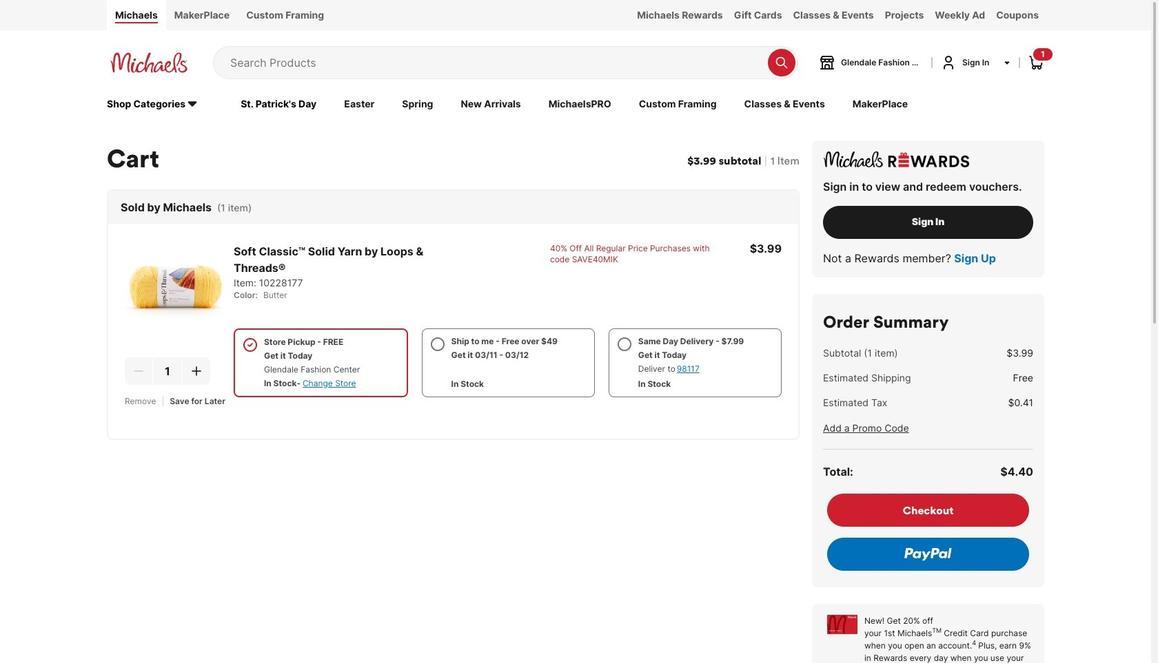 Task type: describe. For each thing, give the bounding box(es) containing it.
Search Input field
[[230, 47, 761, 79]]

plcc card logo image
[[827, 616, 858, 635]]

mrewards_logo image
[[821, 151, 973, 167]]



Task type: locate. For each thing, give the bounding box(es) containing it.
soft classic™ solid yarn by loops & threads® image
[[125, 240, 225, 341]]

shopping cart icon header image
[[1028, 54, 1045, 71]]

Number Stepper text field
[[153, 358, 182, 385]]

search button image
[[775, 56, 789, 70]]



Task type: vqa. For each thing, say whether or not it's contained in the screenshot.
SOFT CLASSIC™ SOLID YARN BY LOOPS & THREADS® image
yes



